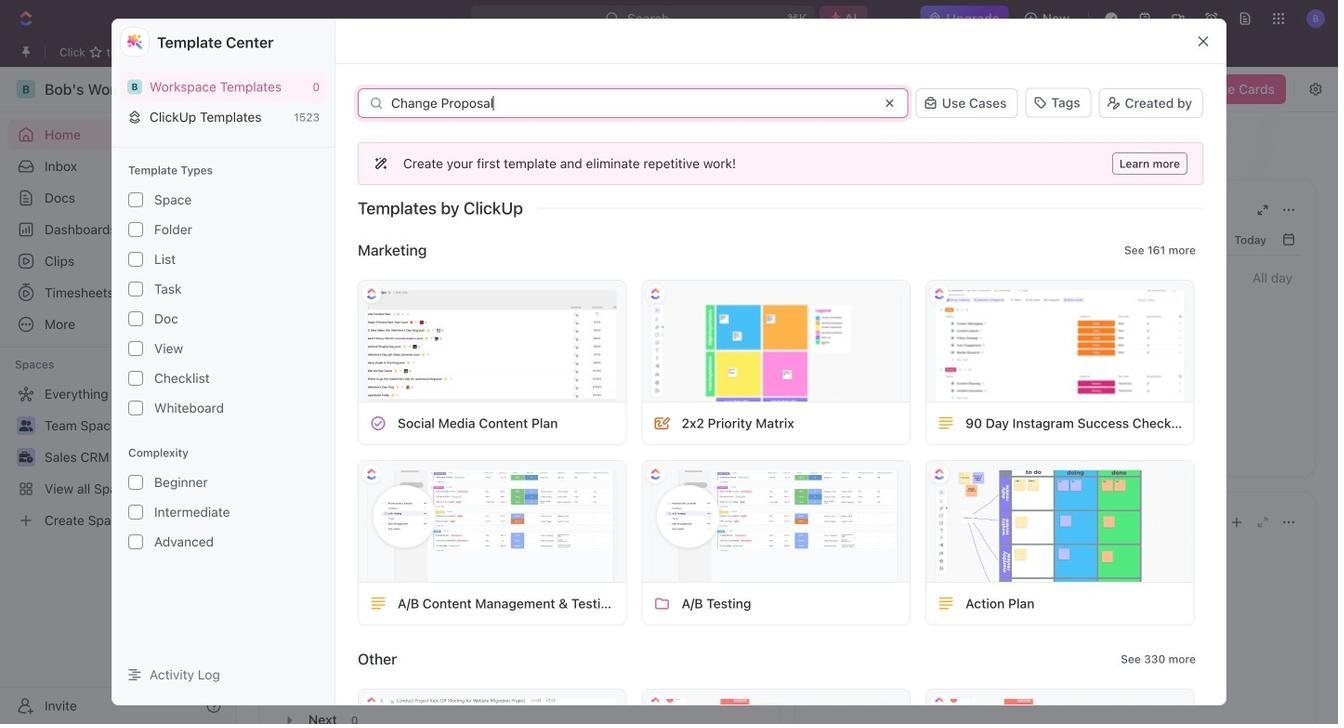 Task type: locate. For each thing, give the bounding box(es) containing it.
whiteboard template image
[[654, 415, 671, 432]]

None checkbox
[[128, 282, 143, 297], [128, 341, 143, 356], [128, 401, 143, 416], [128, 505, 143, 520], [128, 282, 143, 297], [128, 341, 143, 356], [128, 401, 143, 416], [128, 505, 143, 520]]

list template element
[[938, 415, 955, 432], [370, 595, 387, 612], [938, 595, 955, 612]]

whiteboard template element
[[654, 415, 671, 432]]

Search templates... text field
[[391, 96, 872, 111]]

tab list
[[279, 537, 761, 583]]

None checkbox
[[128, 192, 143, 207], [128, 222, 143, 237], [128, 252, 143, 267], [128, 311, 143, 326], [128, 371, 143, 386], [128, 475, 143, 490], [128, 535, 143, 550], [128, 192, 143, 207], [128, 222, 143, 237], [128, 252, 143, 267], [128, 311, 143, 326], [128, 371, 143, 386], [128, 475, 143, 490], [128, 535, 143, 550]]

sidebar navigation
[[0, 67, 237, 724]]

list template image
[[938, 415, 955, 432], [370, 595, 387, 612], [938, 595, 955, 612]]

folder template image
[[654, 595, 671, 612]]

tree
[[7, 379, 229, 535]]



Task type: vqa. For each thing, say whether or not it's contained in the screenshot.
Bob'S Workspace, , 'element'
yes



Task type: describe. For each thing, give the bounding box(es) containing it.
task template image
[[370, 415, 387, 432]]

tree inside sidebar navigation
[[7, 379, 229, 535]]

folder template element
[[654, 595, 671, 612]]

bob's workspace, , element
[[127, 79, 142, 94]]

task template element
[[370, 415, 387, 432]]



